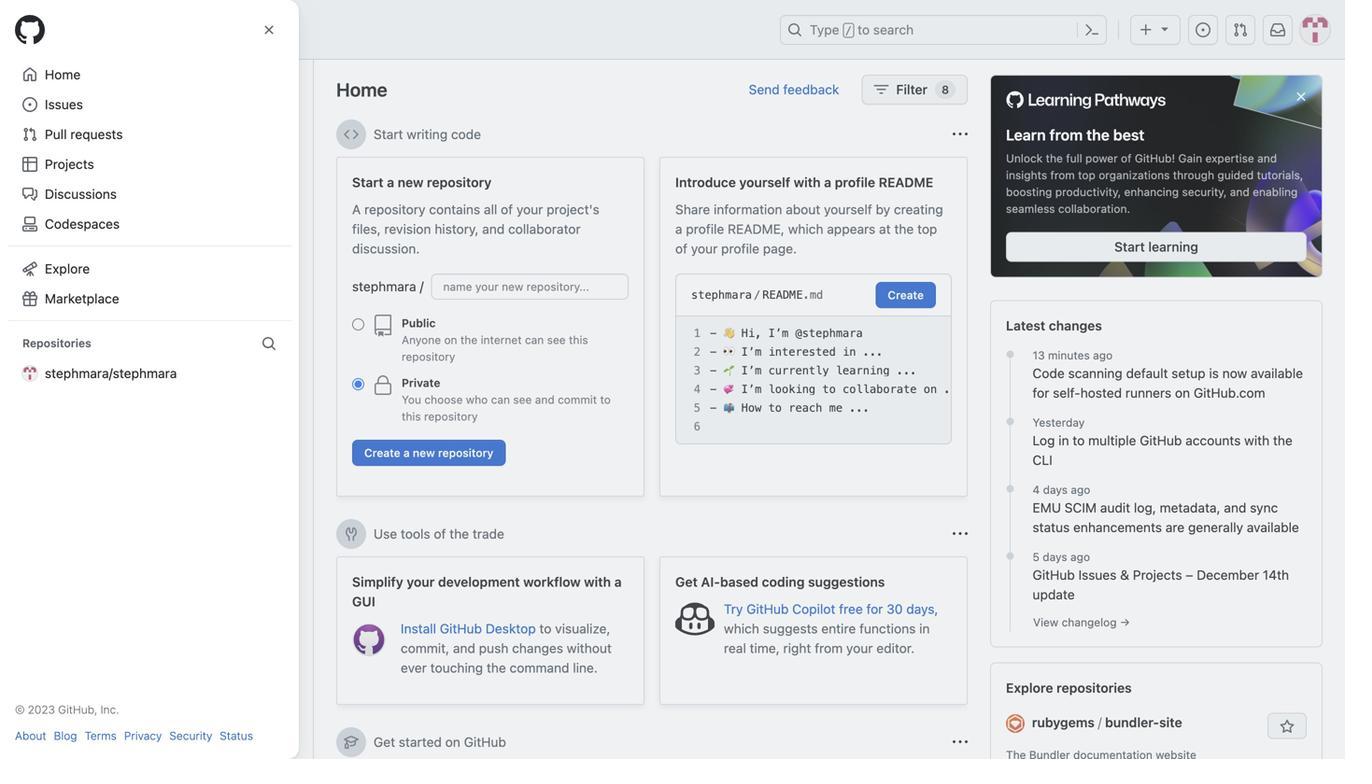 Task type: describe. For each thing, give the bounding box(es) containing it.
1 horizontal spatial home
[[336, 78, 387, 100]]

repo image
[[372, 315, 394, 337]]

repository inside private you choose who can see and commit to this repository
[[424, 410, 478, 423]]

on inside 13 minutes ago code scanning default setup is now available for self-hosted runners on github.com
[[1175, 385, 1190, 401]]

use
[[374, 526, 397, 542]]

discussions
[[45, 186, 117, 202]]

gain
[[1178, 152, 1202, 165]]

the inside share information about yourself by creating a profile readme, which appears at the top of your profile page.
[[894, 221, 914, 237]]

emu scim audit log, metadata, and sync status enhancements are generally available link
[[1033, 498, 1307, 537]]

to visualize, commit, and push changes without ever touching the command line.
[[401, 621, 612, 676]]

the inside to visualize, commit, and push changes without ever touching the command line.
[[487, 660, 506, 676]]

dot fill image for log in to multiple github accounts with the cli
[[1003, 414, 1018, 429]]

start for start a new repository
[[352, 175, 384, 190]]

learn from the best unlock the full power of github! gain expertise and insights from top organizations through guided tutorials, boosting productivity, enhancing security, and enabling seamless collaboration.
[[1006, 126, 1303, 215]]

get for get started on github
[[374, 735, 395, 750]]

scim
[[1065, 500, 1097, 516]]

lock image
[[372, 375, 394, 397]]

github desktop image
[[352, 623, 386, 657]]

time,
[[750, 641, 780, 656]]

workflow
[[523, 574, 581, 590]]

1 vertical spatial profile
[[686, 221, 724, 237]]

writing
[[407, 127, 448, 142]]

github inside try github copilot free for 30 days, which suggests entire functions in real time, right from your editor.
[[747, 602, 789, 617]]

marketplace
[[45, 291, 119, 306]]

about
[[786, 202, 820, 217]]

1 - from the top
[[710, 327, 717, 340]]

0 vertical spatial from
[[1049, 126, 1083, 144]]

start for start learning
[[1114, 239, 1145, 254]]

right
[[783, 641, 811, 656]]

i'm right '🌱'
[[741, 364, 762, 377]]

github right started
[[464, 735, 506, 750]]

stephmara for stephmara /
[[352, 279, 416, 294]]

a up share information about yourself by creating a profile readme, which appears at the top of your profile page.
[[824, 175, 831, 190]]

view
[[1033, 616, 1059, 629]]

page.
[[763, 241, 797, 256]]

the inside yesterday log in to multiple github accounts with the cli
[[1273, 433, 1293, 448]]

code
[[1033, 366, 1065, 381]]

revision
[[384, 221, 431, 237]]

&
[[1120, 567, 1129, 583]]

stephmara for stephmara / stephmara
[[45, 185, 109, 200]]

@rubygems profile image
[[1006, 715, 1025, 733]]

/ for stephmara / readme .md
[[754, 289, 761, 302]]

days for github
[[1043, 551, 1067, 564]]

type / to search
[[810, 22, 914, 37]]

@stephmara
[[795, 327, 863, 340]]

hosted
[[1080, 385, 1122, 401]]

collaborate
[[843, 383, 917, 396]]

security
[[169, 730, 212, 743]]

about blog terms privacy security status
[[15, 730, 253, 743]]

functions
[[859, 621, 916, 637]]

how
[[741, 402, 762, 415]]

command palette image
[[1084, 22, 1099, 37]]

in for @stephmara
[[843, 346, 856, 359]]

through
[[1173, 169, 1214, 182]]

top inside learn from the best unlock the full power of github! gain expertise and insights from top organizations through guided tutorials, boosting productivity, enhancing security, and enabling seamless collaboration.
[[1078, 169, 1096, 182]]

when
[[38, 270, 69, 283]]

with inside simplify your development workflow with a gui
[[584, 574, 611, 590]]

create a new repository element
[[352, 173, 629, 474]]

1 horizontal spatial readme
[[879, 175, 933, 190]]

explore for explore repositories
[[1006, 680, 1053, 696]]

editor.
[[876, 641, 915, 656]]

to inside private you choose who can see and commit to this repository
[[600, 393, 611, 406]]

audit
[[1100, 500, 1130, 516]]

github inside simplify your development workflow with a gui "element"
[[440, 621, 482, 637]]

code scanning default setup is now available for self-hosted runners on github.com link
[[1033, 364, 1307, 403]]

projects inside dialog
[[45, 156, 94, 172]]

github issues & projects – december 14th update link
[[1033, 565, 1307, 605]]

1 vertical spatial repositories
[[22, 337, 91, 350]]

i'm right hi,
[[768, 327, 789, 340]]

0 vertical spatial issues
[[45, 97, 83, 112]]

start a new repository
[[352, 175, 492, 190]]

repository up the contains
[[427, 175, 492, 190]]

git pull request image
[[1233, 22, 1248, 37]]

a inside share information about yourself by creating a profile readme, which appears at the top of your profile page.
[[675, 221, 682, 237]]

actions
[[120, 270, 158, 283]]

seamless
[[1006, 202, 1055, 215]]

the inside public anyone on the internet can see this repository
[[460, 333, 478, 347]]

github!
[[1135, 152, 1175, 165]]

with inside yesterday log in to multiple github accounts with the cli
[[1244, 433, 1270, 448]]

that
[[122, 287, 143, 300]]

productivity,
[[1055, 185, 1121, 198]]

© 2023 github, inc.
[[15, 703, 119, 716]]

line.
[[573, 660, 598, 676]]

–
[[1186, 567, 1193, 583]]

explore repositories
[[1006, 680, 1132, 696]]

based
[[720, 574, 759, 590]]

notifications image
[[1270, 22, 1285, 37]]

when you take actions across github, we'll provide links to that activity here.
[[38, 270, 266, 300]]

history,
[[435, 221, 479, 237]]

4 inside 4 days ago emu scim audit log, metadata, and sync status enhancements are generally available
[[1033, 483, 1040, 496]]

a repository contains all of your project's files, revision history, and collaborator discussion.
[[352, 202, 599, 256]]

view changelog → link
[[1033, 616, 1130, 629]]

2 vertical spatial profile
[[721, 241, 759, 256]]

github inside 5 days ago github issues & projects – december 14th update
[[1033, 567, 1075, 583]]

which inside share information about yourself by creating a profile readme, which appears at the top of your profile page.
[[788, 221, 823, 237]]

explore for explore
[[45, 261, 90, 276]]

entire
[[821, 621, 856, 637]]

stephmara for stephmara / readme .md
[[691, 289, 752, 302]]

/ for type / to search
[[845, 24, 852, 37]]

create a new repository
[[364, 446, 493, 460]]

free
[[839, 602, 863, 617]]

create a new repository button
[[352, 440, 506, 466]]

to inside to visualize, commit, and push changes without ever touching the command line.
[[539, 621, 552, 637]]

0 vertical spatial activity
[[70, 227, 116, 242]]

requests
[[70, 127, 123, 142]]

private
[[402, 376, 440, 390]]

5 - from the top
[[710, 402, 717, 415]]

open global navigation menu image
[[22, 22, 37, 37]]

star this repository image
[[1280, 720, 1295, 735]]

best
[[1113, 126, 1145, 144]]

ago for issues
[[1071, 551, 1090, 564]]

public anyone on the internet can see this repository
[[402, 317, 588, 363]]

of inside share information about yourself by creating a profile readme, which appears at the top of your profile page.
[[675, 241, 688, 256]]

create
[[364, 446, 400, 460]]

the up power on the right of page
[[1087, 126, 1110, 144]]

guided
[[1217, 169, 1254, 182]]

4 days ago emu scim audit log, metadata, and sync status enhancements are generally available
[[1033, 483, 1299, 535]]

your inside try github copilot free for 30 days, which suggests entire functions in real time, right from your editor.
[[846, 641, 873, 656]]

filter image
[[874, 82, 889, 97]]

repository inside public anyone on the internet can see this repository
[[402, 350, 455, 363]]

issue opened image
[[1196, 22, 1211, 37]]

new for create
[[413, 446, 435, 460]]

0 vertical spatial profile
[[835, 175, 875, 190]]

repositories
[[1057, 680, 1132, 696]]

tools
[[401, 526, 430, 542]]

top inside share information about yourself by creating a profile readme, which appears at the top of your profile page.
[[917, 221, 937, 237]]

start for start writing code
[[374, 127, 403, 142]]

install
[[401, 621, 436, 637]]

explore element
[[990, 75, 1323, 759]]

and down guided
[[1230, 185, 1250, 198]]

of inside a repository contains all of your project's files, revision history, and collaborator discussion.
[[501, 202, 513, 217]]

👋
[[723, 327, 735, 340]]

on right started
[[445, 735, 460, 750]]

stephmara / readme .md
[[691, 289, 823, 302]]

your inside share information about yourself by creating a profile readme, which appears at the top of your profile page.
[[691, 241, 718, 256]]

why am i seeing this? image for start writing code
[[953, 127, 968, 142]]

1
[[694, 327, 701, 340]]

and up tutorials, at the top right of the page
[[1257, 152, 1277, 165]]

see inside public anyone on the internet can see this repository
[[547, 333, 566, 347]]

get for get ai-based coding suggestions
[[675, 574, 698, 590]]

introduce
[[675, 175, 736, 190]]

yourself inside share information about yourself by creating a profile readme, which appears at the top of your profile page.
[[824, 202, 872, 217]]

repository inside button
[[438, 446, 493, 460]]

we'll
[[243, 270, 266, 283]]

a up revision
[[387, 175, 394, 190]]

of right the tools
[[434, 526, 446, 542]]

insights
[[1006, 169, 1047, 182]]

collaboration.
[[1058, 202, 1130, 215]]

on inside public anyone on the internet can see this repository
[[444, 333, 457, 347]]

/ for rubygems / bundler-site
[[1098, 715, 1102, 730]]

5 days ago github issues & projects – december 14th update
[[1033, 551, 1289, 602]]

by
[[876, 202, 890, 217]]

accounts
[[1186, 433, 1241, 448]]

across
[[161, 270, 196, 283]]

2
[[694, 346, 701, 359]]

close image inside explore element
[[1294, 89, 1309, 104]]

introduce yourself with a profile readme element
[[659, 157, 968, 497]]

emu
[[1033, 500, 1061, 516]]

and inside 4 days ago emu scim audit log, metadata, and sync status enhancements are generally available
[[1224, 500, 1246, 516]]

8
[[942, 83, 949, 96]]

yesterday
[[1033, 416, 1085, 429]]

stephmara down projects link
[[113, 185, 177, 200]]

issues link
[[15, 90, 284, 120]]

5 inside 5 days ago github issues & projects – december 14th update
[[1033, 551, 1040, 564]]

view changelog →
[[1033, 616, 1130, 629]]

to inside yesterday log in to multiple github accounts with the cli
[[1073, 433, 1085, 448]]

and inside private you choose who can see and commit to this repository
[[535, 393, 555, 406]]

codespaces
[[45, 216, 120, 232]]

provide
[[38, 287, 78, 300]]



Task type: vqa. For each thing, say whether or not it's contained in the screenshot.
rubygems at the bottom right of page
yes



Task type: locate. For each thing, give the bounding box(es) containing it.
1 vertical spatial new
[[413, 446, 435, 460]]

0 horizontal spatial home
[[45, 67, 81, 82]]

from
[[1049, 126, 1083, 144], [1050, 169, 1075, 182], [815, 641, 843, 656]]

1 horizontal spatial this
[[569, 333, 588, 347]]

ago for scim
[[1071, 483, 1090, 496]]

inc.
[[101, 703, 119, 716]]

start learning
[[1114, 239, 1198, 254]]

0 vertical spatial with
[[794, 175, 821, 190]]

code image
[[344, 127, 359, 142]]

3 - from the top
[[710, 364, 717, 377]]

5 up 6
[[694, 402, 701, 415]]

to down the take
[[108, 287, 119, 300]]

1 dot fill image from the top
[[1003, 347, 1018, 362]]

development
[[438, 574, 520, 590]]

1 vertical spatial available
[[1247, 520, 1299, 535]]

2 vertical spatial start
[[1114, 239, 1145, 254]]

for left 30 at the right of the page
[[866, 602, 883, 617]]

available inside 4 days ago emu scim audit log, metadata, and sync status enhancements are generally available
[[1247, 520, 1299, 535]]

0 vertical spatial repositories
[[49, 110, 128, 125]]

1 vertical spatial github,
[[58, 703, 97, 716]]

the right accounts
[[1273, 433, 1293, 448]]

1 vertical spatial this
[[402, 410, 421, 423]]

see right who
[[513, 393, 532, 406]]

tools image
[[344, 527, 359, 542]]

and left the commit
[[535, 393, 555, 406]]

filter
[[896, 82, 928, 97]]

0 vertical spatial 5
[[694, 402, 701, 415]]

in for 30
[[919, 621, 930, 637]]

0 horizontal spatial which
[[724, 621, 759, 637]]

-
[[710, 327, 717, 340], [710, 346, 717, 359], [710, 364, 717, 377], [710, 383, 717, 396], [710, 402, 717, 415]]

ago up update
[[1071, 551, 1090, 564]]

your inside simplify your development workflow with a gui
[[407, 574, 435, 590]]

to right the desktop
[[539, 621, 552, 637]]

1 vertical spatial activity
[[146, 287, 184, 300]]

home up code image
[[336, 78, 387, 100]]

none submit inside introduce yourself with a profile readme element
[[876, 282, 936, 308]]

mortar board image
[[344, 735, 359, 750]]

to down yesterday
[[1073, 433, 1085, 448]]

5 right dot fill image
[[1033, 551, 1040, 564]]

this down 'you'
[[402, 410, 421, 423]]

available
[[1251, 366, 1303, 381], [1247, 520, 1299, 535]]

start inside explore element
[[1114, 239, 1145, 254]]

see
[[547, 333, 566, 347], [513, 393, 532, 406]]

github, up blog
[[58, 703, 97, 716]]

days inside 5 days ago github issues & projects – december 14th update
[[1043, 551, 1067, 564]]

0 horizontal spatial issues
[[45, 97, 83, 112]]

/ up hi,
[[754, 289, 761, 302]]

1 horizontal spatial learning
[[1148, 239, 1198, 254]]

stephmara down discussion.
[[352, 279, 416, 294]]

internet
[[481, 333, 522, 347]]

2 vertical spatial ago
[[1071, 551, 1090, 564]]

in inside try github copilot free for 30 days, which suggests entire functions in real time, right from your editor.
[[919, 621, 930, 637]]

0 vertical spatial why am i seeing this? image
[[953, 127, 968, 142]]

new for start
[[398, 175, 424, 190]]

about link
[[15, 728, 46, 744]]

stephmara inside create a new repository element
[[352, 279, 416, 294]]

/ left bundler-
[[1098, 715, 1102, 730]]

update
[[1033, 587, 1075, 602]]

readme down "page."
[[762, 289, 803, 302]]

0 horizontal spatial for
[[866, 602, 883, 617]]

projects up discussions
[[45, 156, 94, 172]]

0 vertical spatial github,
[[199, 270, 239, 283]]

a right create
[[403, 446, 410, 460]]

from inside try github copilot free for 30 days, which suggests entire functions in real time, right from your editor.
[[815, 641, 843, 656]]

i'm down hi,
[[741, 346, 762, 359]]

here.
[[187, 287, 214, 300]]

this
[[569, 333, 588, 347], [402, 410, 421, 423]]

1 horizontal spatial changes
[[1049, 318, 1102, 333]]

1 horizontal spatial get
[[675, 574, 698, 590]]

get started on github
[[374, 735, 506, 750]]

/ inside type / to search
[[845, 24, 852, 37]]

get left ai-
[[675, 574, 698, 590]]

this inside public anyone on the internet can see this repository
[[569, 333, 588, 347]]

on right collaborate
[[924, 383, 937, 396]]

github up update
[[1033, 567, 1075, 583]]

/ inside create a new repository element
[[420, 279, 424, 294]]

0 horizontal spatial projects
[[45, 156, 94, 172]]

scanning
[[1068, 366, 1123, 381]]

0 horizontal spatial see
[[513, 393, 532, 406]]

list
[[97, 15, 769, 45]]

to up me
[[822, 383, 836, 396]]

- left 💞️
[[710, 383, 717, 396]]

0 vertical spatial changes
[[1049, 318, 1102, 333]]

days for emu
[[1043, 483, 1068, 496]]

files,
[[352, 221, 381, 237]]

- left '👋'
[[710, 327, 717, 340]]

and down install github desktop
[[453, 641, 475, 656]]

new inside button
[[413, 446, 435, 460]]

install github desktop
[[401, 621, 539, 637]]

1 vertical spatial dot fill image
[[1003, 414, 1018, 429]]

the left trade
[[450, 526, 469, 542]]

0 horizontal spatial get
[[374, 735, 395, 750]]

minutes
[[1048, 349, 1090, 362]]

terms link
[[85, 728, 117, 744]]

1 horizontal spatial can
[[525, 333, 544, 347]]

for inside try github copilot free for 30 days, which suggests entire functions in real time, right from your editor.
[[866, 602, 883, 617]]

activity down discussions
[[70, 227, 116, 242]]

2 horizontal spatial with
[[1244, 433, 1270, 448]]

of right all
[[501, 202, 513, 217]]

start up a
[[352, 175, 384, 190]]

a down "share"
[[675, 221, 682, 237]]

days inside 4 days ago emu scim audit log, metadata, and sync status enhancements are generally available
[[1043, 483, 1068, 496]]

...
[[863, 346, 883, 359], [897, 364, 917, 377], [944, 383, 964, 396], [849, 402, 870, 415]]

for inside 13 minutes ago code scanning default setup is now available for self-hosted runners on github.com
[[1033, 385, 1049, 401]]

enhancing
[[1124, 185, 1179, 198]]

currently
[[768, 364, 829, 377]]

0 vertical spatial top
[[1078, 169, 1096, 182]]

0 horizontal spatial activity
[[70, 227, 116, 242]]

of up organizations
[[1121, 152, 1132, 165]]

your inside a repository contains all of your project's files, revision history, and collaborator discussion.
[[516, 202, 543, 217]]

- left the 📫
[[710, 402, 717, 415]]

1 vertical spatial top
[[917, 221, 937, 237]]

a inside button
[[403, 446, 410, 460]]

start inside create a new repository element
[[352, 175, 384, 190]]

0 vertical spatial learning
[[1148, 239, 1198, 254]]

repositories up pull requests
[[49, 110, 128, 125]]

0 vertical spatial in
[[843, 346, 856, 359]]

- left '🌱'
[[710, 364, 717, 377]]

2 vertical spatial from
[[815, 641, 843, 656]]

1 vertical spatial which
[[724, 621, 759, 637]]

the left 'internet'
[[460, 333, 478, 347]]

0 vertical spatial yourself
[[739, 175, 790, 190]]

in inside 1 - 👋 hi, i'm @stephmara 2 - 👀 i'm interested in ... 3 - 🌱 i'm currently learning ... 4 - 💞️ i'm looking to collaborate on ... 5 - 📫 how to reach me ... 6
[[843, 346, 856, 359]]

ago for scanning
[[1093, 349, 1113, 362]]

0 horizontal spatial changes
[[512, 641, 563, 656]]

the left full
[[1046, 152, 1063, 165]]

ago up scim
[[1071, 483, 1090, 496]]

learning inside 1 - 👋 hi, i'm @stephmara 2 - 👀 i'm interested in ... 3 - 🌱 i'm currently learning ... 4 - 💞️ i'm looking to collaborate on ... 5 - 📫 how to reach me ... 6
[[836, 364, 890, 377]]

readme up creating
[[879, 175, 933, 190]]

1 vertical spatial changes
[[512, 641, 563, 656]]

0 vertical spatial can
[[525, 333, 544, 347]]

changes inside to visualize, commit, and push changes without ever touching the command line.
[[512, 641, 563, 656]]

explore repositories navigation
[[990, 663, 1323, 759]]

repository down who
[[438, 446, 493, 460]]

projects inside 5 days ago github issues & projects – december 14th update
[[1133, 567, 1182, 583]]

- left 👀
[[710, 346, 717, 359]]

i'm up how
[[741, 383, 762, 396]]

project's
[[547, 202, 599, 217]]

which inside try github copilot free for 30 days, which suggests entire functions in real time, right from your editor.
[[724, 621, 759, 637]]

in
[[843, 346, 856, 359], [1059, 433, 1069, 448], [919, 621, 930, 637]]

repository down 'anyone'
[[402, 350, 455, 363]]

repository
[[427, 175, 492, 190], [364, 202, 426, 217], [402, 350, 455, 363], [424, 410, 478, 423], [438, 446, 493, 460]]

a inside simplify your development workflow with a gui
[[614, 574, 622, 590]]

to inside 'when you take actions across github, we'll provide links to that activity here.'
[[108, 287, 119, 300]]

use tools of the trade
[[374, 526, 504, 542]]

without
[[567, 641, 612, 656]]

1 horizontal spatial yourself
[[824, 202, 872, 217]]

2 dot fill image from the top
[[1003, 414, 1018, 429]]

and down all
[[482, 221, 505, 237]]

Top Repositories search field
[[22, 138, 291, 168]]

available right now
[[1251, 366, 1303, 381]]

pull requests
[[45, 127, 123, 142]]

close image
[[262, 22, 276, 37], [1294, 89, 1309, 104]]

with right the 'workflow'
[[584, 574, 611, 590]]

repository inside a repository contains all of your project's files, revision history, and collaborator discussion.
[[364, 202, 426, 217]]

repository down choose
[[424, 410, 478, 423]]

why am i seeing this? image for get started on github
[[953, 735, 968, 750]]

2 vertical spatial in
[[919, 621, 930, 637]]

ago inside 13 minutes ago code scanning default setup is now available for self-hosted runners on github.com
[[1093, 349, 1113, 362]]

in inside yesterday log in to multiple github accounts with the cli
[[1059, 433, 1069, 448]]

a right the 'workflow'
[[614, 574, 622, 590]]

4 down 3
[[694, 383, 701, 396]]

13 minutes ago code scanning default setup is now available for self-hosted runners on github.com
[[1033, 349, 1303, 401]]

0 horizontal spatial readme
[[762, 289, 803, 302]]

to right the commit
[[600, 393, 611, 406]]

1 vertical spatial start
[[352, 175, 384, 190]]

1 vertical spatial 5
[[1033, 551, 1040, 564]]

4 inside 1 - 👋 hi, i'm @stephmara 2 - 👀 i'm interested in ... 3 - 🌱 i'm currently learning ... 4 - 💞️ i'm looking to collaborate on ... 5 - 📫 how to reach me ... 6
[[694, 383, 701, 396]]

2 vertical spatial with
[[584, 574, 611, 590]]

1 vertical spatial issues
[[1078, 567, 1117, 583]]

/ right type
[[845, 24, 852, 37]]

days
[[1043, 483, 1068, 496], [1043, 551, 1067, 564]]

yesterday log in to multiple github accounts with the cli
[[1033, 416, 1293, 468]]

plus image
[[1139, 22, 1154, 37]]

can inside public anyone on the internet can see this repository
[[525, 333, 544, 347]]

0 vertical spatial close image
[[262, 22, 276, 37]]

stephmara up codespaces
[[45, 185, 109, 200]]

which up real
[[724, 621, 759, 637]]

terms
[[85, 730, 117, 743]]

trade
[[473, 526, 504, 542]]

changelog
[[1062, 616, 1117, 629]]

why am i seeing this? image
[[953, 527, 968, 542]]

None radio
[[352, 319, 364, 331], [352, 378, 364, 390], [352, 319, 364, 331], [352, 378, 364, 390]]

rubygems / bundler-site
[[1032, 715, 1182, 730]]

to right how
[[768, 402, 782, 415]]

1 vertical spatial ago
[[1071, 483, 1090, 496]]

4
[[694, 383, 701, 396], [1033, 483, 1040, 496]]

1 horizontal spatial with
[[794, 175, 821, 190]]

this inside private you choose who can see and commit to this repository
[[402, 410, 421, 423]]

0 vertical spatial start
[[374, 127, 403, 142]]

and up "generally" at bottom
[[1224, 500, 1246, 516]]

0 vertical spatial readme
[[879, 175, 933, 190]]

code
[[451, 127, 481, 142]]

recent activity
[[22, 227, 116, 242]]

the right at
[[894, 221, 914, 237]]

©
[[15, 703, 25, 716]]

0 vertical spatial this
[[569, 333, 588, 347]]

home
[[45, 67, 81, 82], [336, 78, 387, 100]]

0 vertical spatial projects
[[45, 156, 94, 172]]

0 vertical spatial for
[[1033, 385, 1049, 401]]

dot fill image
[[1003, 347, 1018, 362], [1003, 414, 1018, 429], [1003, 481, 1018, 496]]

1 vertical spatial with
[[1244, 433, 1270, 448]]

0 vertical spatial new
[[398, 175, 424, 190]]

3 dot fill image from the top
[[1003, 481, 1018, 496]]

ago inside 5 days ago github issues & projects – december 14th update
[[1071, 551, 1090, 564]]

learning inside explore element
[[1148, 239, 1198, 254]]

ever
[[401, 660, 427, 676]]

days,
[[906, 602, 938, 617]]

copilot
[[792, 602, 835, 617]]

0 vertical spatial available
[[1251, 366, 1303, 381]]

0 horizontal spatial top
[[917, 221, 937, 237]]

1 horizontal spatial 4
[[1033, 483, 1040, 496]]

share
[[675, 202, 710, 217]]

Repository name text field
[[431, 274, 629, 300]]

learning up collaborate
[[836, 364, 890, 377]]

1 vertical spatial days
[[1043, 551, 1067, 564]]

0 vertical spatial ago
[[1093, 349, 1113, 362]]

0 horizontal spatial yourself
[[739, 175, 790, 190]]

1 vertical spatial 4
[[1033, 483, 1040, 496]]

0 vertical spatial get
[[675, 574, 698, 590]]

ago up scanning
[[1093, 349, 1113, 362]]

status
[[220, 730, 253, 743]]

in down '@stephmara'
[[843, 346, 856, 359]]

github logo image
[[1006, 91, 1168, 109]]

bundler-
[[1105, 715, 1159, 730]]

suggestions
[[808, 574, 885, 590]]

dialog
[[0, 0, 299, 759]]

home inside dialog
[[45, 67, 81, 82]]

0 horizontal spatial explore
[[45, 261, 90, 276]]

profile
[[835, 175, 875, 190], [686, 221, 724, 237], [721, 241, 759, 256]]

4 up emu
[[1033, 483, 1040, 496]]

new
[[398, 175, 424, 190], [413, 446, 435, 460]]

expertise
[[1205, 152, 1254, 165]]

private you choose who can see and commit to this repository
[[402, 376, 611, 423]]

new right create
[[413, 446, 435, 460]]

/ up codespaces
[[109, 185, 113, 200]]

changes inside explore element
[[1049, 318, 1102, 333]]

1 vertical spatial yourself
[[824, 202, 872, 217]]

/ inside introduce yourself with a profile readme element
[[754, 289, 761, 302]]

github up push
[[440, 621, 482, 637]]

5 inside 1 - 👋 hi, i'm @stephmara 2 - 👀 i'm interested in ... 3 - 🌱 i'm currently learning ... 4 - 💞️ i'm looking to collaborate on ... 5 - 📫 how to reach me ... 6
[[694, 402, 701, 415]]

0 horizontal spatial 4
[[694, 383, 701, 396]]

triangle down image
[[1157, 21, 1172, 36]]

explore link
[[15, 254, 284, 284]]

for down code
[[1033, 385, 1049, 401]]

None submit
[[876, 282, 936, 308]]

repositories down provide
[[22, 337, 91, 350]]

dot fill image
[[1003, 549, 1018, 564]]

all
[[484, 202, 497, 217]]

1 horizontal spatial issues
[[1078, 567, 1117, 583]]

top up productivity,
[[1078, 169, 1096, 182]]

2 days from the top
[[1043, 551, 1067, 564]]

profile down "share"
[[686, 221, 724, 237]]

close image inside dialog
[[262, 22, 276, 37]]

self-
[[1053, 385, 1080, 401]]

can right 'internet'
[[525, 333, 544, 347]]

of inside learn from the best unlock the full power of github! gain expertise and insights from top organizations through guided tutorials, boosting productivity, enhancing security, and enabling seamless collaboration.
[[1121, 152, 1132, 165]]

1 horizontal spatial explore
[[1006, 680, 1053, 696]]

issues inside 5 days ago github issues & projects – december 14th update
[[1078, 567, 1117, 583]]

simplify your development workflow with a gui element
[[336, 557, 645, 705]]

stephmara / stephmara
[[45, 185, 177, 200]]

send
[[749, 82, 780, 97]]

marketplace link
[[15, 284, 284, 314]]

.md
[[803, 289, 823, 302]]

explore up @rubygems profile image
[[1006, 680, 1053, 696]]

3
[[694, 364, 701, 377]]

ago inside 4 days ago emu scim audit log, metadata, and sync status enhancements are generally available
[[1071, 483, 1090, 496]]

1 horizontal spatial which
[[788, 221, 823, 237]]

14th
[[1263, 567, 1289, 583]]

send feedback
[[749, 82, 839, 97]]

0 vertical spatial which
[[788, 221, 823, 237]]

on
[[444, 333, 457, 347], [924, 383, 937, 396], [1175, 385, 1190, 401], [445, 735, 460, 750]]

is
[[1209, 366, 1219, 381]]

interested
[[768, 346, 836, 359]]

from up full
[[1049, 126, 1083, 144]]

suggests
[[763, 621, 818, 637]]

1 vertical spatial learning
[[836, 364, 890, 377]]

2 - from the top
[[710, 346, 717, 359]]

hi,
[[741, 327, 762, 340]]

1 vertical spatial projects
[[1133, 567, 1182, 583]]

yourself up information
[[739, 175, 790, 190]]

days down "status"
[[1043, 551, 1067, 564]]

on inside 1 - 👋 hi, i'm @stephmara 2 - 👀 i'm interested in ... 3 - 🌱 i'm currently learning ... 4 - 💞️ i'm looking to collaborate on ... 5 - 📫 how to reach me ... 6
[[924, 383, 937, 396]]

creating
[[894, 202, 943, 217]]

log,
[[1134, 500, 1156, 516]]

1 vertical spatial why am i seeing this? image
[[953, 735, 968, 750]]

at
[[879, 221, 891, 237]]

security,
[[1182, 185, 1227, 198]]

repository up revision
[[364, 202, 426, 217]]

explore inside dialog
[[45, 261, 90, 276]]

for
[[1033, 385, 1049, 401], [866, 602, 883, 617]]

coding
[[762, 574, 805, 590]]

from down the entire
[[815, 641, 843, 656]]

2 vertical spatial dot fill image
[[1003, 481, 1018, 496]]

your up the collaborator
[[516, 202, 543, 217]]

are
[[1166, 520, 1185, 535]]

ai-
[[701, 574, 720, 590]]

0 horizontal spatial with
[[584, 574, 611, 590]]

enhancements
[[1073, 520, 1162, 535]]

1 horizontal spatial top
[[1078, 169, 1096, 182]]

1 horizontal spatial see
[[547, 333, 566, 347]]

1 vertical spatial in
[[1059, 433, 1069, 448]]

projects left – in the right of the page
[[1133, 567, 1182, 583]]

github right multiple
[[1140, 433, 1182, 448]]

days up emu
[[1043, 483, 1068, 496]]

on right 'anyone'
[[444, 333, 457, 347]]

available inside 13 minutes ago code scanning default setup is now available for self-hosted runners on github.com
[[1251, 366, 1303, 381]]

0 vertical spatial dot fill image
[[1003, 347, 1018, 362]]

profile up appears
[[835, 175, 875, 190]]

0 horizontal spatial 5
[[694, 402, 701, 415]]

1 vertical spatial close image
[[1294, 89, 1309, 104]]

top repositories
[[22, 110, 128, 125]]

0 horizontal spatial learning
[[836, 364, 890, 377]]

top
[[1078, 169, 1096, 182], [917, 221, 937, 237]]

with inside introduce yourself with a profile readme element
[[794, 175, 821, 190]]

dot fill image for code scanning default setup is now available for self-hosted runners on github.com
[[1003, 347, 1018, 362]]

projects link
[[15, 149, 284, 179]]

dot fill image for emu scim audit log, metadata, and sync status enhancements are generally available
[[1003, 481, 1018, 496]]

/ for stephmara / stephmara
[[109, 185, 113, 200]]

default
[[1126, 366, 1168, 381]]

see inside private you choose who can see and commit to this repository
[[513, 393, 532, 406]]

why am i seeing this? image
[[953, 127, 968, 142], [953, 735, 968, 750]]

on down setup
[[1175, 385, 1190, 401]]

you
[[402, 393, 421, 406]]

the down push
[[487, 660, 506, 676]]

changes up minutes
[[1049, 318, 1102, 333]]

explore inside navigation
[[1006, 680, 1053, 696]]

to
[[858, 22, 870, 37], [108, 287, 119, 300], [822, 383, 836, 396], [600, 393, 611, 406], [768, 402, 782, 415], [1073, 433, 1085, 448], [539, 621, 552, 637]]

/ for stephmara /
[[420, 279, 424, 294]]

ago
[[1093, 349, 1113, 362], [1071, 483, 1090, 496], [1071, 551, 1090, 564]]

issues left &
[[1078, 567, 1117, 583]]

1 horizontal spatial activity
[[146, 287, 184, 300]]

stephmara image
[[22, 185, 37, 200]]

0 horizontal spatial can
[[491, 393, 510, 406]]

new up revision
[[398, 175, 424, 190]]

1 vertical spatial explore
[[1006, 680, 1053, 696]]

see right 'internet'
[[547, 333, 566, 347]]

/ inside explore repositories navigation
[[1098, 715, 1102, 730]]

your right simplify
[[407, 574, 435, 590]]

get ai-based coding suggestions element
[[659, 557, 968, 705]]

yourself up appears
[[824, 202, 872, 217]]

0 vertical spatial see
[[547, 333, 566, 347]]

2 why am i seeing this? image from the top
[[953, 735, 968, 750]]

1 horizontal spatial 5
[[1033, 551, 1040, 564]]

stephmara inside introduce yourself with a profile readme element
[[691, 289, 752, 302]]

available down the sync
[[1247, 520, 1299, 535]]

1 why am i seeing this? image from the top
[[953, 127, 968, 142]]

github, inside 'when you take actions across github, we'll provide links to that activity here.'
[[199, 270, 239, 283]]

2 horizontal spatial in
[[1059, 433, 1069, 448]]

github down the 'get ai-based coding suggestions' on the bottom right of the page
[[747, 602, 789, 617]]

recent
[[22, 227, 66, 242]]

and inside a repository contains all of your project's files, revision history, and collaborator discussion.
[[482, 221, 505, 237]]

contains
[[429, 202, 480, 217]]

dialog containing home
[[0, 0, 299, 759]]

0 vertical spatial 4
[[694, 383, 701, 396]]

github, up here.
[[199, 270, 239, 283]]

status
[[1033, 520, 1070, 535]]

1 days from the top
[[1043, 483, 1068, 496]]

feedback
[[783, 82, 839, 97]]

1 horizontal spatial for
[[1033, 385, 1049, 401]]

1 vertical spatial from
[[1050, 169, 1075, 182]]

0 horizontal spatial this
[[402, 410, 421, 423]]

Find a repository… text field
[[22, 138, 291, 168]]

4 - from the top
[[710, 383, 717, 396]]

dot fill image up dot fill image
[[1003, 481, 1018, 496]]

1 horizontal spatial close image
[[1294, 89, 1309, 104]]

collaborator
[[508, 221, 581, 237]]

to left search
[[858, 22, 870, 37]]

a
[[352, 202, 361, 217]]

and inside to visualize, commit, and push changes without ever touching the command line.
[[453, 641, 475, 656]]

can inside private you choose who can see and commit to this repository
[[491, 393, 510, 406]]

1 horizontal spatial in
[[919, 621, 930, 637]]

start right code image
[[374, 127, 403, 142]]

activity inside 'when you take actions across github, we'll provide links to that activity here.'
[[146, 287, 184, 300]]

github inside yesterday log in to multiple github accounts with the cli
[[1140, 433, 1182, 448]]



